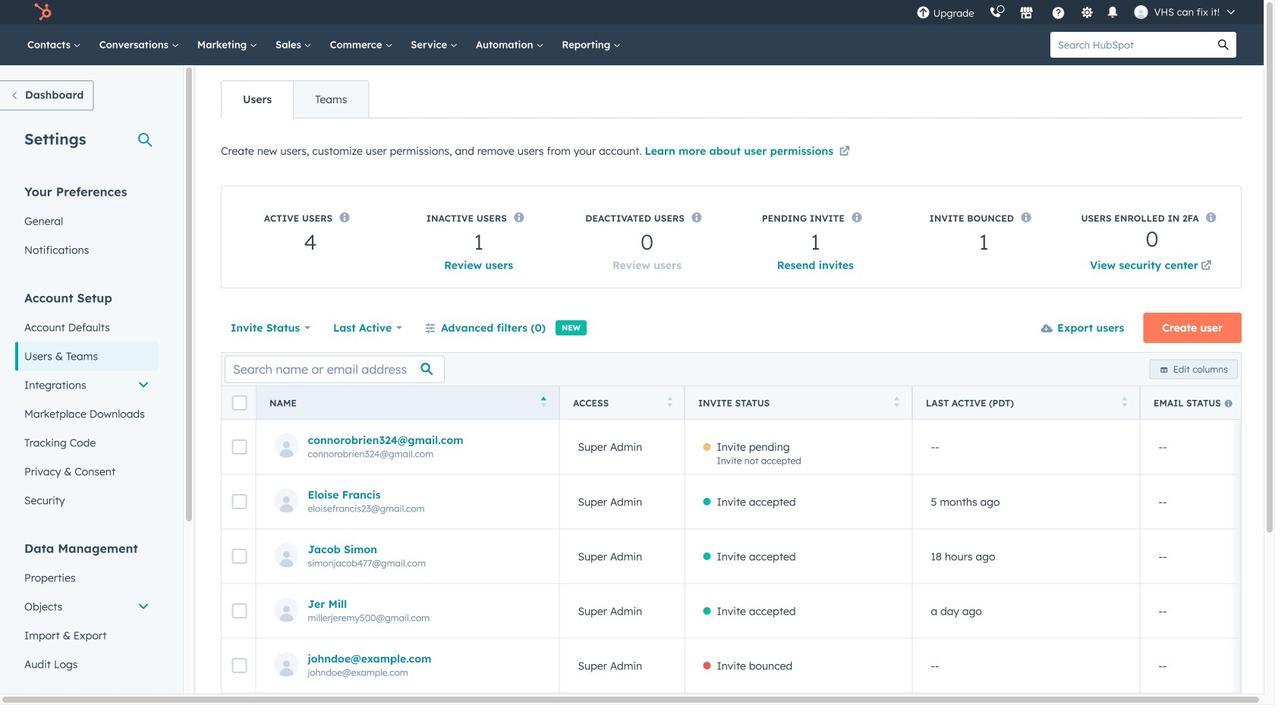 Task type: locate. For each thing, give the bounding box(es) containing it.
0 horizontal spatial press to sort. image
[[667, 397, 673, 407]]

2 press to sort. element from the left
[[894, 397, 900, 410]]

navigation
[[221, 80, 369, 118]]

1 press to sort. element from the left
[[667, 397, 673, 410]]

3 press to sort. element from the left
[[1122, 397, 1128, 410]]

invite status element
[[685, 693, 913, 705]]

menu
[[909, 0, 1246, 24]]

2 press to sort. image from the left
[[1122, 397, 1128, 407]]

1 horizontal spatial press to sort. image
[[1122, 397, 1128, 407]]

Search name or email address search field
[[225, 356, 445, 383]]

1 press to sort. image from the left
[[667, 397, 673, 407]]

terry turtle image
[[1135, 5, 1149, 19]]

0 horizontal spatial press to sort. element
[[667, 397, 673, 410]]

Search HubSpot search field
[[1051, 32, 1211, 58]]

2 horizontal spatial press to sort. element
[[1122, 397, 1128, 410]]

press to sort. image
[[667, 397, 673, 407], [1122, 397, 1128, 407]]

1 horizontal spatial press to sort. element
[[894, 397, 900, 410]]

press to sort. element
[[667, 397, 673, 410], [894, 397, 900, 410], [1122, 397, 1128, 410]]

marketplaces image
[[1020, 7, 1034, 21]]

link opens in a new window image
[[840, 143, 850, 161], [840, 147, 850, 158], [1202, 257, 1212, 276], [1202, 261, 1212, 272]]

account setup element
[[15, 290, 159, 515]]

press to sort. image
[[894, 397, 900, 407]]



Task type: vqa. For each thing, say whether or not it's contained in the screenshot.
all to the left
no



Task type: describe. For each thing, give the bounding box(es) containing it.
data management element
[[15, 540, 159, 679]]

name element
[[256, 693, 560, 705]]

press to sort. image for third the press to sort. element
[[1122, 397, 1128, 407]]

ascending sort. press to sort descending. image
[[541, 397, 547, 407]]

last active element
[[913, 693, 1141, 705]]

your preferences element
[[15, 183, 159, 265]]

email status element
[[1141, 693, 1276, 705]]

access element
[[560, 693, 685, 705]]

ascending sort. press to sort descending. element
[[541, 397, 547, 410]]

press to sort. image for first the press to sort. element
[[667, 397, 673, 407]]



